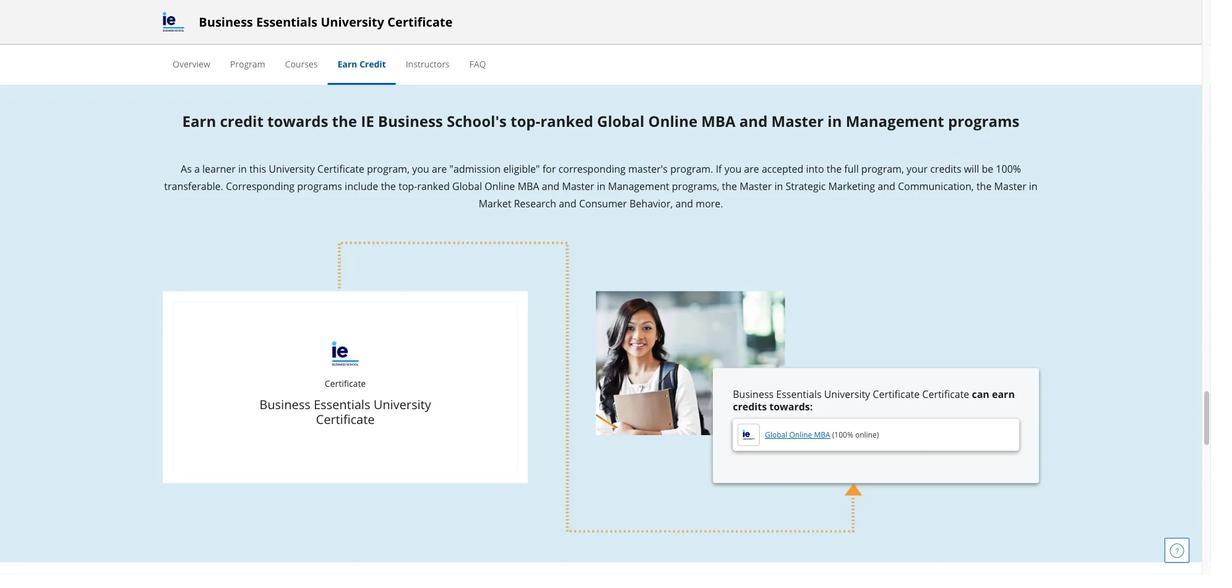 Task type: locate. For each thing, give the bounding box(es) containing it.
2 horizontal spatial mba
[[814, 430, 831, 440]]

0 horizontal spatial credits
[[733, 399, 767, 413]]

can earn credits towards:
[[733, 387, 1015, 413]]

include
[[345, 179, 378, 192]]

0 horizontal spatial global
[[452, 179, 482, 192]]

)
[[877, 430, 879, 440]]

2 vertical spatial mba
[[814, 430, 831, 440]]

management
[[846, 111, 944, 131], [608, 179, 670, 192]]

2 horizontal spatial global
[[765, 430, 788, 440]]

0 horizontal spatial programs
[[297, 179, 342, 192]]

0 vertical spatial credits
[[931, 162, 962, 175]]

1 horizontal spatial program,
[[862, 162, 904, 175]]

1 vertical spatial credits
[[733, 399, 767, 413]]

the right include
[[381, 179, 396, 192]]

are
[[432, 162, 447, 175], [744, 162, 759, 175]]

top- up eligible" on the left top of the page
[[511, 111, 540, 131]]

courses
[[285, 58, 318, 70]]

0 vertical spatial mba
[[702, 111, 736, 131]]

you
[[412, 162, 429, 175], [725, 162, 742, 175]]

1 vertical spatial ranked
[[417, 179, 450, 192]]

credits
[[931, 162, 962, 175], [733, 399, 767, 413]]

0 vertical spatial ranked
[[540, 111, 593, 131]]

towards:
[[770, 399, 813, 413]]

0 vertical spatial earn
[[338, 58, 357, 70]]

online down 'towards:' on the right bottom
[[790, 430, 812, 440]]

master
[[772, 111, 824, 131], [562, 179, 594, 192], [740, 179, 772, 192], [994, 179, 1027, 192]]

as
[[181, 162, 192, 175]]

transferable.
[[164, 179, 223, 192]]

mba
[[702, 111, 736, 131], [518, 179, 539, 192], [814, 430, 831, 440]]

0 horizontal spatial 100%
[[835, 430, 853, 440]]

credits up communication,
[[931, 162, 962, 175]]

1 horizontal spatial ranked
[[540, 111, 593, 131]]

a
[[194, 162, 200, 175]]

credits inside as a learner in this university certificate program, you are "admission eligible" for corresponding master's program. if you are accepted into the full program, your credits will be 100% transferable. corresponding programs include the top-ranked global online mba and master in management programs, the master in strategic marketing and communication, the master in market research and consumer behavior, and more.
[[931, 162, 962, 175]]

program, right full
[[862, 162, 904, 175]]

1 horizontal spatial you
[[725, 162, 742, 175]]

1 horizontal spatial ie business school image
[[332, 341, 359, 366]]

earn
[[338, 58, 357, 70], [182, 111, 216, 131]]

0 horizontal spatial program,
[[367, 162, 410, 175]]

programs left include
[[297, 179, 342, 192]]

global inside as a learner in this university certificate program, you are "admission eligible" for corresponding master's program. if you are accepted into the full program, your credits will be 100% transferable. corresponding programs include the top-ranked global online mba and master in management programs, the master in strategic marketing and communication, the master in market research and consumer behavior, and more.
[[452, 179, 482, 192]]

as a learner in this university certificate program, you are "admission eligible" for corresponding master's program. if you are accepted into the full program, your credits will be 100% transferable. corresponding programs include the top-ranked global online mba and master in management programs, the master in strategic marketing and communication, the master in market research and consumer behavior, and more.
[[164, 162, 1038, 210]]

this
[[249, 162, 266, 175]]

"admission
[[450, 162, 501, 175]]

1 vertical spatial programs
[[297, 179, 342, 192]]

full
[[845, 162, 859, 175]]

can
[[972, 387, 990, 400]]

0 vertical spatial online
[[648, 111, 698, 131]]

0 horizontal spatial management
[[608, 179, 670, 192]]

earn credit link
[[338, 58, 386, 70]]

the down the be
[[977, 179, 992, 192]]

courses link
[[285, 58, 318, 70]]

marketing
[[829, 179, 875, 192]]

0 vertical spatial top-
[[511, 111, 540, 131]]

ranked up for
[[540, 111, 593, 131]]

2 vertical spatial online
[[790, 430, 812, 440]]

0 vertical spatial global
[[597, 111, 645, 131]]

2 are from the left
[[744, 162, 759, 175]]

market
[[479, 196, 511, 210]]

credits up ie business school image
[[733, 399, 767, 413]]

1 horizontal spatial credits
[[931, 162, 962, 175]]

0 vertical spatial management
[[846, 111, 944, 131]]

program, up include
[[367, 162, 410, 175]]

0 horizontal spatial earn
[[182, 111, 216, 131]]

0 vertical spatial programs
[[948, 111, 1020, 131]]

1 vertical spatial top-
[[399, 179, 417, 192]]

100% inside as a learner in this university certificate program, you are "admission eligible" for corresponding master's program. if you are accepted into the full program, your credits will be 100% transferable. corresponding programs include the top-ranked global online mba and master in management programs, the master in strategic marketing and communication, the master in market research and consumer behavior, and more.
[[996, 162, 1021, 175]]

overview link
[[173, 58, 210, 70]]

global right ie business school image
[[765, 430, 788, 440]]

0 vertical spatial ie business school image
[[163, 12, 184, 32]]

earn inside certificate menu element
[[338, 58, 357, 70]]

program link
[[230, 58, 265, 70]]

online up the program.
[[648, 111, 698, 131]]

business
[[199, 13, 253, 30], [378, 111, 443, 131], [733, 387, 774, 400], [260, 396, 311, 413]]

programs inside as a learner in this university certificate program, you are "admission eligible" for corresponding master's program. if you are accepted into the full program, your credits will be 100% transferable. corresponding programs include the top-ranked global online mba and master in management programs, the master in strategic marketing and communication, the master in market research and consumer behavior, and more.
[[297, 179, 342, 192]]

1 vertical spatial global
[[452, 179, 482, 192]]

are left accepted
[[744, 162, 759, 175]]

0 vertical spatial 100%
[[996, 162, 1021, 175]]

100% left online
[[835, 430, 853, 440]]

100%
[[996, 162, 1021, 175], [835, 430, 853, 440]]

business essentials university certificate
[[199, 13, 453, 30], [260, 396, 431, 428]]

programs
[[948, 111, 1020, 131], [297, 179, 342, 192]]

1 vertical spatial mba
[[518, 179, 539, 192]]

programs up the be
[[948, 111, 1020, 131]]

program,
[[367, 162, 410, 175], [862, 162, 904, 175]]

mba up research
[[518, 179, 539, 192]]

management up "your"
[[846, 111, 944, 131]]

ranked
[[540, 111, 593, 131], [417, 179, 450, 192]]

1 program, from the left
[[367, 162, 410, 175]]

2 horizontal spatial online
[[790, 430, 812, 440]]

online
[[855, 430, 877, 440]]

1 vertical spatial ie business school image
[[332, 341, 359, 366]]

master's
[[628, 162, 668, 175]]

1 horizontal spatial management
[[846, 111, 944, 131]]

1 horizontal spatial online
[[648, 111, 698, 131]]

management inside as a learner in this university certificate program, you are "admission eligible" for corresponding master's program. if you are accepted into the full program, your credits will be 100% transferable. corresponding programs include the top-ranked global online mba and master in management programs, the master in strategic marketing and communication, the master in market research and consumer behavior, and more.
[[608, 179, 670, 192]]

1 horizontal spatial 100%
[[996, 162, 1021, 175]]

in
[[828, 111, 842, 131], [238, 162, 247, 175], [597, 179, 606, 192], [775, 179, 783, 192], [1029, 179, 1038, 192]]

mba left '('
[[814, 430, 831, 440]]

certificate
[[388, 13, 453, 30], [317, 162, 364, 175], [325, 377, 366, 389], [873, 387, 920, 400], [923, 387, 970, 400], [316, 411, 375, 428]]

ie business school image
[[163, 12, 184, 32], [332, 341, 359, 366]]

top- inside as a learner in this university certificate program, you are "admission eligible" for corresponding master's program. if you are accepted into the full program, your credits will be 100% transferable. corresponding programs include the top-ranked global online mba and master in management programs, the master in strategic marketing and communication, the master in market research and consumer behavior, and more.
[[399, 179, 417, 192]]

research
[[514, 196, 556, 210]]

1 vertical spatial online
[[485, 179, 515, 192]]

0 horizontal spatial ie business school image
[[163, 12, 184, 32]]

online up market
[[485, 179, 515, 192]]

top- right include
[[399, 179, 417, 192]]

0 horizontal spatial ranked
[[417, 179, 450, 192]]

school's
[[447, 111, 507, 131]]

global
[[597, 111, 645, 131], [452, 179, 482, 192], [765, 430, 788, 440]]

0 horizontal spatial are
[[432, 162, 447, 175]]

0 horizontal spatial online
[[485, 179, 515, 192]]

certificate menu element
[[163, 45, 1039, 85]]

and right marketing
[[878, 179, 896, 192]]

1 vertical spatial 100%
[[835, 430, 853, 440]]

essentials
[[256, 13, 318, 30], [776, 387, 822, 400], [314, 396, 370, 413]]

1 horizontal spatial are
[[744, 162, 759, 175]]

you left "admission
[[412, 162, 429, 175]]

1 vertical spatial management
[[608, 179, 670, 192]]

eligible"
[[503, 162, 540, 175]]

2 vertical spatial global
[[765, 430, 788, 440]]

1 vertical spatial earn
[[182, 111, 216, 131]]

university
[[321, 13, 384, 30], [269, 162, 315, 175], [824, 387, 870, 400], [374, 396, 431, 413]]

1 horizontal spatial earn
[[338, 58, 357, 70]]

and down for
[[542, 179, 560, 192]]

management down master's
[[608, 179, 670, 192]]

and
[[740, 111, 768, 131], [542, 179, 560, 192], [878, 179, 896, 192], [559, 196, 577, 210], [676, 196, 693, 210]]

the left full
[[827, 162, 842, 175]]

top-
[[511, 111, 540, 131], [399, 179, 417, 192]]

faq
[[470, 58, 486, 70]]

global up master's
[[597, 111, 645, 131]]

100% right the be
[[996, 162, 1021, 175]]

are left "admission
[[432, 162, 447, 175]]

the
[[332, 111, 357, 131], [827, 162, 842, 175], [381, 179, 396, 192], [722, 179, 737, 192], [977, 179, 992, 192]]

help center image
[[1170, 543, 1185, 558]]

you right if
[[725, 162, 742, 175]]

0 horizontal spatial mba
[[518, 179, 539, 192]]

mba up if
[[702, 111, 736, 131]]

ranked down "admission
[[417, 179, 450, 192]]

0 horizontal spatial top-
[[399, 179, 417, 192]]

earn credit
[[338, 58, 386, 70]]

online
[[648, 111, 698, 131], [485, 179, 515, 192], [790, 430, 812, 440]]

global down "admission
[[452, 179, 482, 192]]

0 horizontal spatial you
[[412, 162, 429, 175]]

2 you from the left
[[725, 162, 742, 175]]



Task type: describe. For each thing, give the bounding box(es) containing it.
certificate inside as a learner in this university certificate program, you are "admission eligible" for corresponding master's program. if you are accepted into the full program, your credits will be 100% transferable. corresponding programs include the top-ranked global online mba and master in management programs, the master in strategic marketing and communication, the master in market research and consumer behavior, and more.
[[317, 162, 364, 175]]

corresponding
[[559, 162, 626, 175]]

and up accepted
[[740, 111, 768, 131]]

your
[[907, 162, 928, 175]]

earn for earn credit
[[338, 58, 357, 70]]

online inside as a learner in this university certificate program, you are "admission eligible" for corresponding master's program. if you are accepted into the full program, your credits will be 100% transferable. corresponding programs include the top-ranked global online mba and master in management programs, the master in strategic marketing and communication, the master in market research and consumer behavior, and more.
[[485, 179, 515, 192]]

and right research
[[559, 196, 577, 210]]

communication,
[[898, 179, 974, 192]]

learner
[[202, 162, 236, 175]]

be
[[982, 162, 994, 175]]

towards
[[267, 111, 328, 131]]

instructors
[[406, 58, 450, 70]]

earn for earn credit towards the ie business school's top-ranked global online mba and master in management programs
[[182, 111, 216, 131]]

(
[[832, 430, 835, 440]]

earn
[[992, 387, 1015, 400]]

1 horizontal spatial mba
[[702, 111, 736, 131]]

more.
[[696, 196, 723, 210]]

ie business school image for business essentials university certificate
[[163, 12, 184, 32]]

1 horizontal spatial global
[[597, 111, 645, 131]]

0 vertical spatial business essentials university certificate
[[199, 13, 453, 30]]

program.
[[670, 162, 713, 175]]

1 vertical spatial business essentials university certificate
[[260, 396, 431, 428]]

credit
[[360, 58, 386, 70]]

will
[[964, 162, 979, 175]]

ranked inside as a learner in this university certificate program, you are "admission eligible" for corresponding master's program. if you are accepted into the full program, your credits will be 100% transferable. corresponding programs include the top-ranked global online mba and master in management programs, the master in strategic marketing and communication, the master in market research and consumer behavior, and more.
[[417, 179, 450, 192]]

1 horizontal spatial top-
[[511, 111, 540, 131]]

and down "programs,"
[[676, 196, 693, 210]]

credit
[[220, 111, 264, 131]]

ie business school image
[[738, 424, 760, 446]]

instructors link
[[406, 58, 450, 70]]

corresponding
[[226, 179, 295, 192]]

credits inside can earn credits towards:
[[733, 399, 767, 413]]

program
[[230, 58, 265, 70]]

accepted
[[762, 162, 804, 175]]

for
[[543, 162, 556, 175]]

ie business school image for certificate
[[332, 341, 359, 366]]

the left ie
[[332, 111, 357, 131]]

global online mba link
[[765, 430, 831, 440]]

earn credit towards the ie business school's top-ranked global online mba and master in management programs
[[182, 111, 1020, 131]]

overview
[[173, 58, 210, 70]]

1 you from the left
[[412, 162, 429, 175]]

the up more.
[[722, 179, 737, 192]]

1 are from the left
[[432, 162, 447, 175]]

faq link
[[470, 58, 486, 70]]

if
[[716, 162, 722, 175]]

mba inside as a learner in this university certificate program, you are "admission eligible" for corresponding master's program. if you are accepted into the full program, your credits will be 100% transferable. corresponding programs include the top-ranked global online mba and master in management programs, the master in strategic marketing and communication, the master in market research and consumer behavior, and more.
[[518, 179, 539, 192]]

strategic
[[786, 179, 826, 192]]

consumer
[[579, 196, 627, 210]]

university inside as a learner in this university certificate program, you are "admission eligible" for corresponding master's program. if you are accepted into the full program, your credits will be 100% transferable. corresponding programs include the top-ranked global online mba and master in management programs, the master in strategic marketing and communication, the master in market research and consumer behavior, and more.
[[269, 162, 315, 175]]

ie
[[361, 111, 374, 131]]

behavior,
[[630, 196, 673, 210]]

global online mba ( 100% online )
[[765, 430, 879, 440]]

into
[[806, 162, 824, 175]]

programs,
[[672, 179, 720, 192]]

business essentials university certificate certificate
[[733, 387, 970, 400]]

2 program, from the left
[[862, 162, 904, 175]]

1 horizontal spatial programs
[[948, 111, 1020, 131]]



Task type: vqa. For each thing, say whether or not it's contained in the screenshot.
the top the Global
yes



